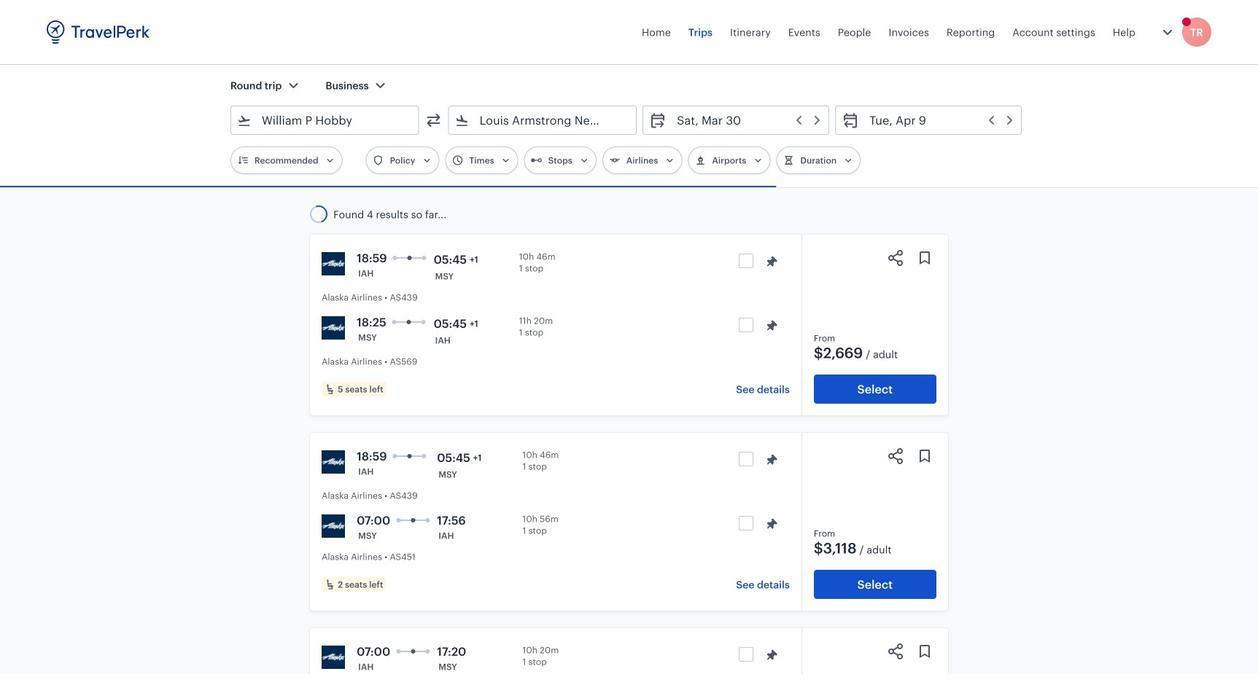 Task type: locate. For each thing, give the bounding box(es) containing it.
1 alaska airlines image from the top
[[322, 252, 345, 276]]

Depart field
[[667, 109, 823, 132]]

alaska airlines image
[[322, 252, 345, 276], [322, 317, 345, 340], [322, 451, 345, 474], [322, 515, 345, 539], [322, 647, 345, 670]]

Return field
[[860, 109, 1016, 132]]



Task type: describe. For each thing, give the bounding box(es) containing it.
5 alaska airlines image from the top
[[322, 647, 345, 670]]

From search field
[[252, 109, 400, 132]]

2 alaska airlines image from the top
[[322, 317, 345, 340]]

3 alaska airlines image from the top
[[322, 451, 345, 474]]

4 alaska airlines image from the top
[[322, 515, 345, 539]]

To search field
[[470, 109, 617, 132]]



Task type: vqa. For each thing, say whether or not it's contained in the screenshot.
bottommost Alaska Airlines icon
yes



